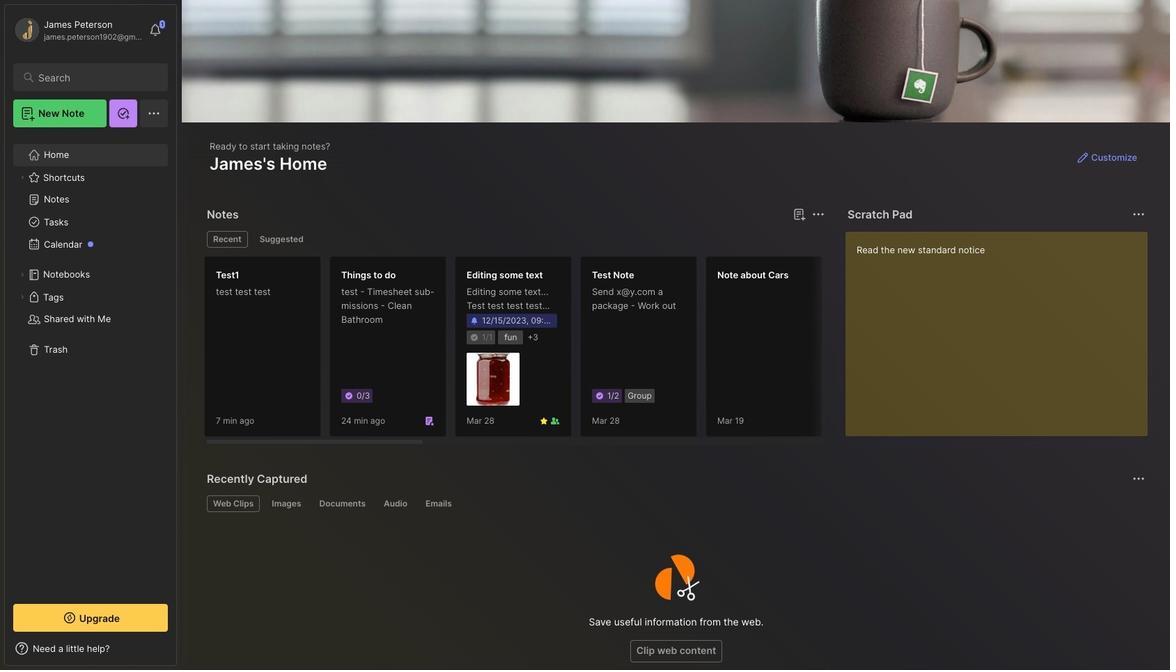 Task type: describe. For each thing, give the bounding box(es) containing it.
expand tags image
[[18, 293, 26, 302]]

tree inside 'main' element
[[5, 136, 176, 592]]

Account field
[[13, 16, 142, 44]]

1 tab list from the top
[[207, 231, 823, 248]]

none search field inside 'main' element
[[38, 69, 155, 86]]

click to collapse image
[[176, 645, 186, 662]]



Task type: vqa. For each thing, say whether or not it's contained in the screenshot.
tree at the left of the page within Main element
yes



Task type: locate. For each thing, give the bounding box(es) containing it.
tab list
[[207, 231, 823, 248], [207, 496, 1143, 513]]

main element
[[0, 0, 181, 671]]

WHAT'S NEW field
[[5, 638, 176, 660]]

2 tab list from the top
[[207, 496, 1143, 513]]

Search text field
[[38, 71, 155, 84]]

tree
[[5, 136, 176, 592]]

None search field
[[38, 69, 155, 86]]

More actions field
[[809, 205, 828, 224], [1129, 205, 1149, 224], [1129, 469, 1149, 489]]

0 vertical spatial tab list
[[207, 231, 823, 248]]

more actions image
[[810, 206, 827, 223], [1130, 206, 1147, 223], [1130, 471, 1147, 488]]

tab
[[207, 231, 248, 248], [253, 231, 310, 248], [207, 496, 260, 513], [266, 496, 308, 513], [313, 496, 372, 513], [377, 496, 414, 513], [419, 496, 458, 513]]

1 vertical spatial tab list
[[207, 496, 1143, 513]]

Start writing… text field
[[857, 232, 1147, 426]]

thumbnail image
[[467, 353, 520, 406]]

expand notebooks image
[[18, 271, 26, 279]]

row group
[[204, 256, 1170, 446]]



